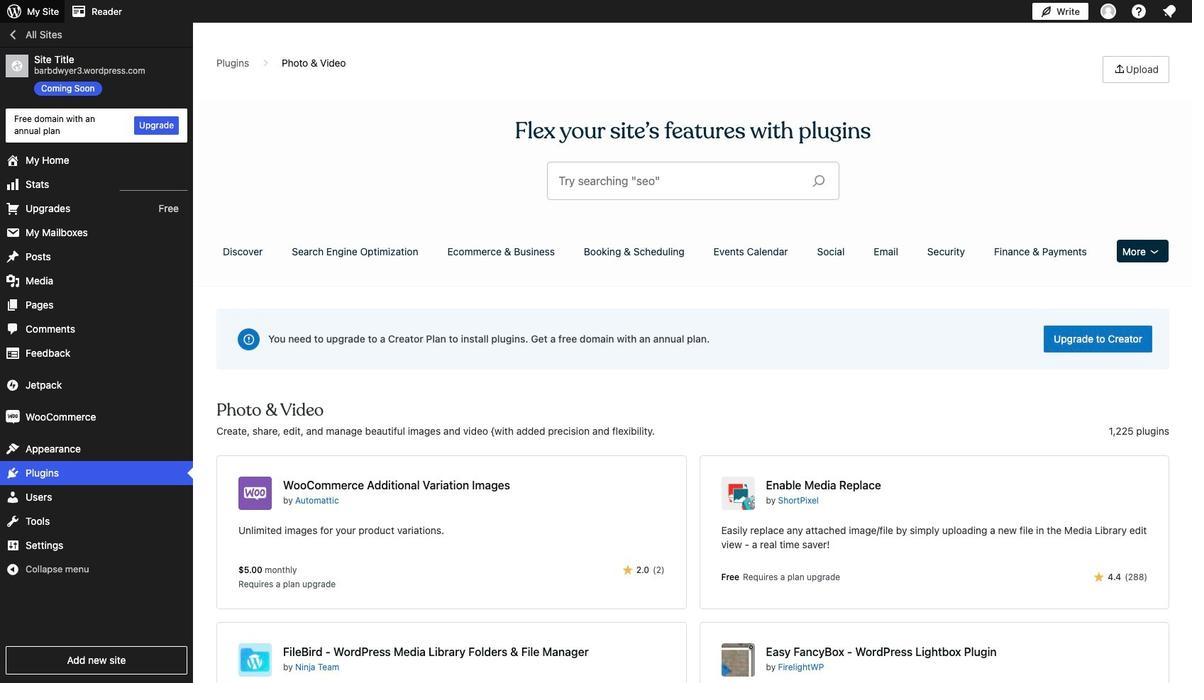 Task type: locate. For each thing, give the bounding box(es) containing it.
0 vertical spatial img image
[[6, 378, 20, 392]]

None search field
[[548, 163, 839, 199]]

manage your notifications image
[[1161, 3, 1178, 20]]

plugin icon image
[[238, 477, 272, 510], [721, 477, 755, 510], [238, 644, 272, 677], [721, 644, 755, 677]]

main content
[[212, 56, 1175, 683]]

img image
[[6, 378, 20, 392], [6, 410, 20, 424]]

1 vertical spatial img image
[[6, 410, 20, 424]]



Task type: vqa. For each thing, say whether or not it's contained in the screenshot.
$432 on the bottom of the page
no



Task type: describe. For each thing, give the bounding box(es) containing it.
Search search field
[[559, 163, 801, 199]]

my profile image
[[1101, 4, 1116, 19]]

highest hourly views 0 image
[[120, 181, 187, 191]]

2 img image from the top
[[6, 410, 20, 424]]

1 img image from the top
[[6, 378, 20, 392]]

open search image
[[801, 171, 836, 191]]

help image
[[1131, 3, 1148, 20]]



